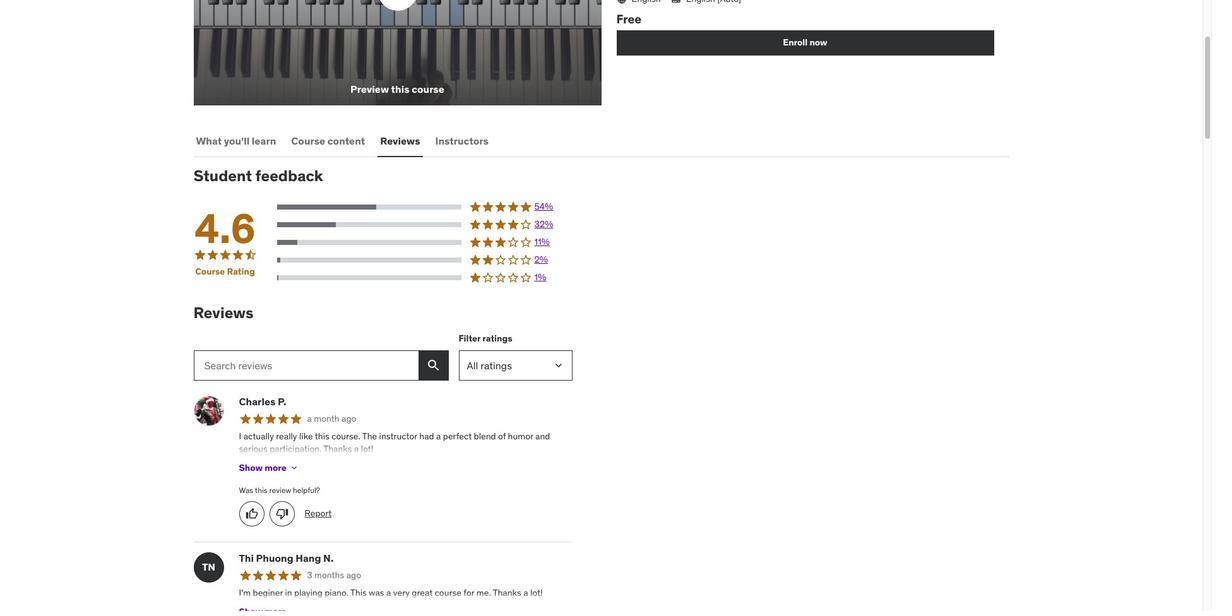 Task type: locate. For each thing, give the bounding box(es) containing it.
preview this course button
[[194, 0, 601, 106]]

2 horizontal spatial this
[[391, 83, 409, 95]]

this right preview
[[391, 83, 409, 95]]

0 horizontal spatial this
[[255, 486, 267, 495]]

course rating
[[195, 266, 255, 277]]

thanks down course.
[[324, 443, 352, 454]]

review
[[269, 486, 291, 495]]

0 vertical spatial this
[[391, 83, 409, 95]]

1 vertical spatial course
[[195, 266, 225, 277]]

course language image
[[616, 0, 627, 5]]

reviews down the course rating
[[194, 303, 253, 323]]

a right was
[[386, 587, 391, 599]]

lot! right me.
[[530, 587, 543, 599]]

reviews
[[380, 134, 420, 147], [194, 303, 253, 323]]

course left for
[[435, 587, 461, 599]]

1 vertical spatial reviews
[[194, 303, 253, 323]]

this inside button
[[391, 83, 409, 95]]

participation.
[[270, 443, 322, 454]]

this right the was
[[255, 486, 267, 495]]

rating
[[227, 266, 255, 277]]

serious
[[239, 443, 268, 454]]

course right preview
[[412, 83, 444, 95]]

2 vertical spatial this
[[255, 486, 267, 495]]

0 horizontal spatial lot!
[[361, 443, 373, 454]]

1 vertical spatial this
[[315, 431, 330, 442]]

charles p.
[[239, 395, 286, 408]]

n.
[[323, 552, 334, 564]]

thi
[[239, 552, 254, 564]]

xsmall image for phuong
[[289, 607, 299, 611]]

1 horizontal spatial this
[[315, 431, 330, 442]]

thanks
[[324, 443, 352, 454], [493, 587, 521, 599]]

phuong
[[256, 552, 293, 564]]

instructor
[[379, 431, 417, 442]]

instructors button
[[433, 126, 491, 156]]

was
[[239, 486, 253, 495]]

great
[[412, 587, 433, 599]]

1 horizontal spatial thanks
[[493, 587, 521, 599]]

preview
[[350, 83, 389, 95]]

32%
[[534, 219, 553, 230]]

0 horizontal spatial thanks
[[324, 443, 352, 454]]

4.6
[[195, 203, 256, 254]]

course
[[412, 83, 444, 95], [435, 587, 461, 599]]

ago up course.
[[342, 413, 356, 424]]

2% button
[[277, 254, 572, 266]]

0 horizontal spatial course
[[195, 266, 225, 277]]

this
[[350, 587, 367, 599]]

course content button
[[289, 126, 368, 156]]

student feedback
[[194, 166, 323, 186]]

this inside "i actually really like this course. the instructor had a perfect blend of humor and serious participation. thanks a lot!"
[[315, 431, 330, 442]]

was
[[369, 587, 384, 599]]

0 vertical spatial xsmall image
[[289, 463, 299, 473]]

Search reviews text field
[[194, 350, 418, 381]]

for
[[464, 587, 474, 599]]

1 vertical spatial ago
[[346, 570, 361, 581]]

show more button
[[239, 455, 299, 481]]

months
[[314, 570, 344, 581]]

learn
[[252, 134, 276, 147]]

piano.
[[325, 587, 349, 599]]

xsmall image inside show more button
[[289, 463, 299, 473]]

i'm
[[239, 587, 251, 599]]

a right me.
[[524, 587, 528, 599]]

lot!
[[361, 443, 373, 454], [530, 587, 543, 599]]

this for review
[[255, 486, 267, 495]]

2 xsmall image from the top
[[289, 607, 299, 611]]

0 vertical spatial course
[[291, 134, 325, 147]]

1 xsmall image from the top
[[289, 463, 299, 473]]

beginer
[[253, 587, 283, 599]]

xsmall image down the in
[[289, 607, 299, 611]]

ratings
[[483, 333, 512, 344]]

helpful?
[[293, 486, 320, 495]]

1 horizontal spatial reviews
[[380, 134, 420, 147]]

0 vertical spatial ago
[[342, 413, 356, 424]]

submit search image
[[426, 358, 441, 373]]

i actually really like this course. the instructor had a perfect blend of humor and serious participation. thanks a lot!
[[239, 431, 550, 454]]

1 horizontal spatial lot!
[[530, 587, 543, 599]]

a
[[307, 413, 312, 424], [436, 431, 441, 442], [354, 443, 359, 454], [386, 587, 391, 599], [524, 587, 528, 599]]

filter ratings
[[459, 333, 512, 344]]

0 vertical spatial thanks
[[324, 443, 352, 454]]

thanks right me.
[[493, 587, 521, 599]]

1 vertical spatial thanks
[[493, 587, 521, 599]]

0 vertical spatial reviews
[[380, 134, 420, 147]]

reviews down preview this course
[[380, 134, 420, 147]]

a down course.
[[354, 443, 359, 454]]

this for course
[[391, 83, 409, 95]]

blend
[[474, 431, 496, 442]]

0 vertical spatial course
[[412, 83, 444, 95]]

course.
[[332, 431, 360, 442]]

course left rating
[[195, 266, 225, 277]]

1 vertical spatial xsmall image
[[289, 607, 299, 611]]

enroll
[[783, 37, 808, 48]]

a right had
[[436, 431, 441, 442]]

xsmall image right more
[[289, 463, 299, 473]]

0 vertical spatial lot!
[[361, 443, 373, 454]]

tn
[[202, 561, 215, 573]]

ago for thi phuong hang n.
[[346, 570, 361, 581]]

1 horizontal spatial course
[[291, 134, 325, 147]]

54%
[[534, 201, 553, 212]]

more
[[265, 462, 286, 473]]

ago up this
[[346, 570, 361, 581]]

xsmall image
[[289, 463, 299, 473], [289, 607, 299, 611]]

0 horizontal spatial reviews
[[194, 303, 253, 323]]

this
[[391, 83, 409, 95], [315, 431, 330, 442], [255, 486, 267, 495]]

course inside button
[[291, 134, 325, 147]]

mark as unhelpful image
[[276, 508, 288, 520]]

1%
[[534, 272, 546, 283]]

mark as helpful image
[[245, 508, 258, 520]]

course
[[291, 134, 325, 147], [195, 266, 225, 277]]

lot! down the
[[361, 443, 373, 454]]

xsmall image for p.
[[289, 463, 299, 473]]

humor
[[508, 431, 533, 442]]

a left month
[[307, 413, 312, 424]]

this right 'like'
[[315, 431, 330, 442]]

enroll now
[[783, 37, 827, 48]]

course left content
[[291, 134, 325, 147]]

ago
[[342, 413, 356, 424], [346, 570, 361, 581]]



Task type: vqa. For each thing, say whether or not it's contained in the screenshot.
not-
no



Task type: describe. For each thing, give the bounding box(es) containing it.
report button
[[305, 508, 332, 520]]

student
[[194, 166, 252, 186]]

filter
[[459, 333, 481, 344]]

hang
[[296, 552, 321, 564]]

54% button
[[277, 201, 572, 213]]

a month ago
[[307, 413, 356, 424]]

closed captions image
[[671, 0, 681, 4]]

1% button
[[277, 271, 572, 284]]

playing
[[294, 587, 323, 599]]

thanks inside "i actually really like this course. the instructor had a perfect blend of humor and serious participation. thanks a lot!"
[[324, 443, 352, 454]]

of
[[498, 431, 506, 442]]

show
[[239, 462, 263, 473]]

now
[[810, 37, 827, 48]]

32% button
[[277, 218, 572, 231]]

what you'll learn
[[196, 134, 276, 147]]

11% button
[[277, 236, 572, 249]]

thi phuong hang n.
[[239, 552, 334, 564]]

instructors
[[435, 134, 489, 147]]

in
[[285, 587, 292, 599]]

ago for charles p.
[[342, 413, 356, 424]]

like
[[299, 431, 313, 442]]

what
[[196, 134, 222, 147]]

really
[[276, 431, 297, 442]]

enroll now button
[[616, 30, 994, 55]]

3
[[307, 570, 312, 581]]

i
[[239, 431, 241, 442]]

i'm beginer in playing piano. this was a very great course for me. thanks a lot!
[[239, 587, 543, 599]]

show more
[[239, 462, 286, 473]]

reviews button
[[378, 126, 423, 156]]

p.
[[278, 395, 286, 408]]

course for course content
[[291, 134, 325, 147]]

3 months ago
[[307, 570, 361, 581]]

charles
[[239, 395, 276, 408]]

course for course rating
[[195, 266, 225, 277]]

very
[[393, 587, 410, 599]]

preview this course
[[350, 83, 444, 95]]

the
[[362, 431, 377, 442]]

me.
[[477, 587, 491, 599]]

content
[[327, 134, 365, 147]]

feedback
[[255, 166, 323, 186]]

lot! inside "i actually really like this course. the instructor had a perfect blend of humor and serious participation. thanks a lot!"
[[361, 443, 373, 454]]

what you'll learn button
[[194, 126, 279, 156]]

course content
[[291, 134, 365, 147]]

2%
[[534, 254, 548, 265]]

11%
[[534, 236, 550, 248]]

and
[[535, 431, 550, 442]]

you'll
[[224, 134, 250, 147]]

free
[[616, 11, 641, 26]]

actually
[[243, 431, 274, 442]]

1 vertical spatial lot!
[[530, 587, 543, 599]]

perfect
[[443, 431, 472, 442]]

had
[[419, 431, 434, 442]]

reviews inside button
[[380, 134, 420, 147]]

month
[[314, 413, 339, 424]]

report
[[305, 508, 332, 519]]

course inside preview this course button
[[412, 83, 444, 95]]

was this review helpful?
[[239, 486, 320, 495]]

1 vertical spatial course
[[435, 587, 461, 599]]



